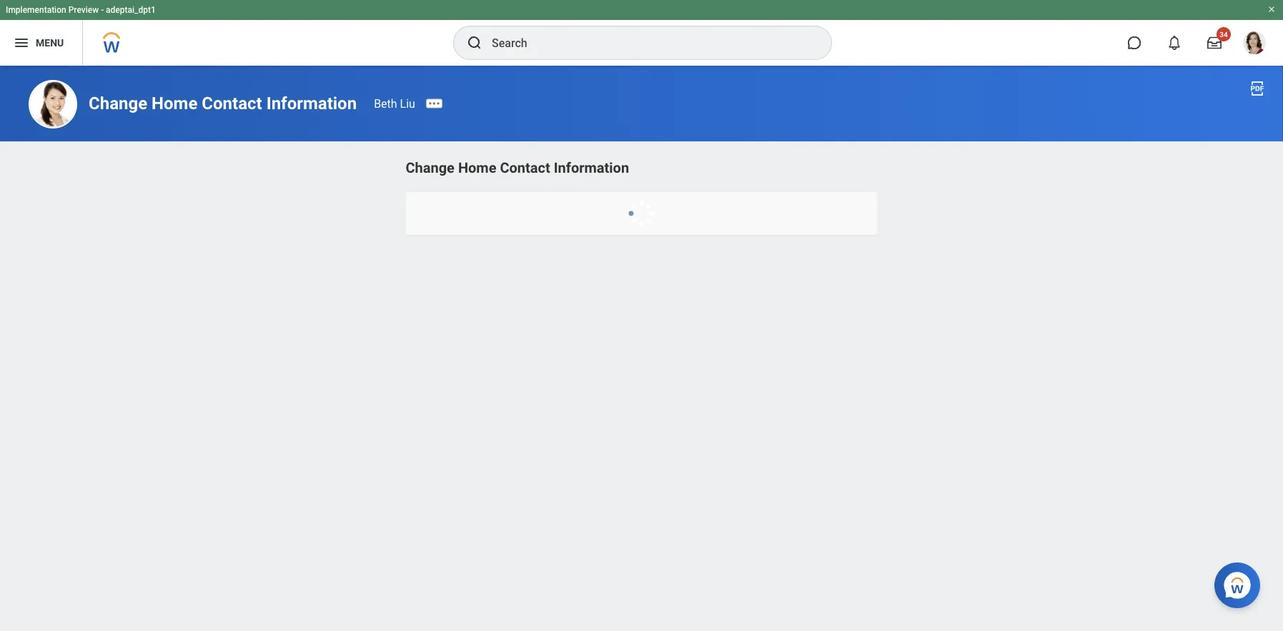 Task type: locate. For each thing, give the bounding box(es) containing it.
1 vertical spatial change home contact information
[[406, 159, 629, 176]]

0 horizontal spatial information
[[266, 93, 357, 113]]

1 vertical spatial home
[[458, 159, 496, 176]]

adeptai_dpt1
[[106, 5, 156, 15]]

beth liu link
[[374, 97, 415, 110]]

0 horizontal spatial change home contact information
[[89, 93, 357, 113]]

34 button
[[1199, 27, 1231, 59]]

change right employee's photo (beth liu)
[[89, 93, 147, 113]]

menu banner
[[0, 0, 1283, 66]]

menu
[[36, 37, 64, 49]]

contact
[[202, 93, 262, 113], [500, 159, 550, 176]]

0 vertical spatial change home contact information
[[89, 93, 357, 113]]

change down liu
[[406, 159, 455, 176]]

1 horizontal spatial change
[[406, 159, 455, 176]]

change
[[89, 93, 147, 113], [406, 159, 455, 176]]

change inside "region"
[[406, 159, 455, 176]]

1 vertical spatial change
[[406, 159, 455, 176]]

inbox large image
[[1207, 36, 1222, 50]]

0 horizontal spatial home
[[152, 93, 198, 113]]

1 horizontal spatial information
[[554, 159, 629, 176]]

liu
[[400, 97, 415, 110]]

-
[[101, 5, 104, 15]]

1 vertical spatial contact
[[500, 159, 550, 176]]

1 horizontal spatial change home contact information
[[406, 159, 629, 176]]

0 vertical spatial contact
[[202, 93, 262, 113]]

menu button
[[0, 20, 82, 66]]

home
[[152, 93, 198, 113], [458, 159, 496, 176]]

34
[[1220, 30, 1228, 39]]

change home contact information inside "region"
[[406, 159, 629, 176]]

1 horizontal spatial contact
[[500, 159, 550, 176]]

change home contact information
[[89, 93, 357, 113], [406, 159, 629, 176]]

0 horizontal spatial contact
[[202, 93, 262, 113]]

beth liu
[[374, 97, 415, 110]]

view printable version (pdf) image
[[1249, 80, 1266, 97]]

0 horizontal spatial change
[[89, 93, 147, 113]]

profile logan mcneil image
[[1243, 31, 1266, 57]]

1 vertical spatial information
[[554, 159, 629, 176]]

0 vertical spatial change
[[89, 93, 147, 113]]

1 horizontal spatial home
[[458, 159, 496, 176]]

information inside change home contact information "region"
[[554, 159, 629, 176]]

information
[[266, 93, 357, 113], [554, 159, 629, 176]]



Task type: vqa. For each thing, say whether or not it's contained in the screenshot.
61 button
no



Task type: describe. For each thing, give the bounding box(es) containing it.
Search Workday  search field
[[492, 27, 802, 59]]

search image
[[466, 34, 483, 51]]

beth
[[374, 97, 397, 110]]

0 vertical spatial home
[[152, 93, 198, 113]]

0 vertical spatial information
[[266, 93, 357, 113]]

notifications large image
[[1167, 36, 1182, 50]]

implementation
[[6, 5, 66, 15]]

preview
[[68, 5, 99, 15]]

change home contact information main content
[[0, 66, 1283, 253]]

home inside change home contact information "region"
[[458, 159, 496, 176]]

contact inside change home contact information "region"
[[500, 159, 550, 176]]

employee's photo (beth liu) image
[[29, 80, 77, 129]]

close environment banner image
[[1267, 5, 1276, 14]]

implementation preview -   adeptai_dpt1
[[6, 5, 156, 15]]

justify image
[[13, 34, 30, 51]]

change home contact information region
[[406, 157, 877, 235]]



